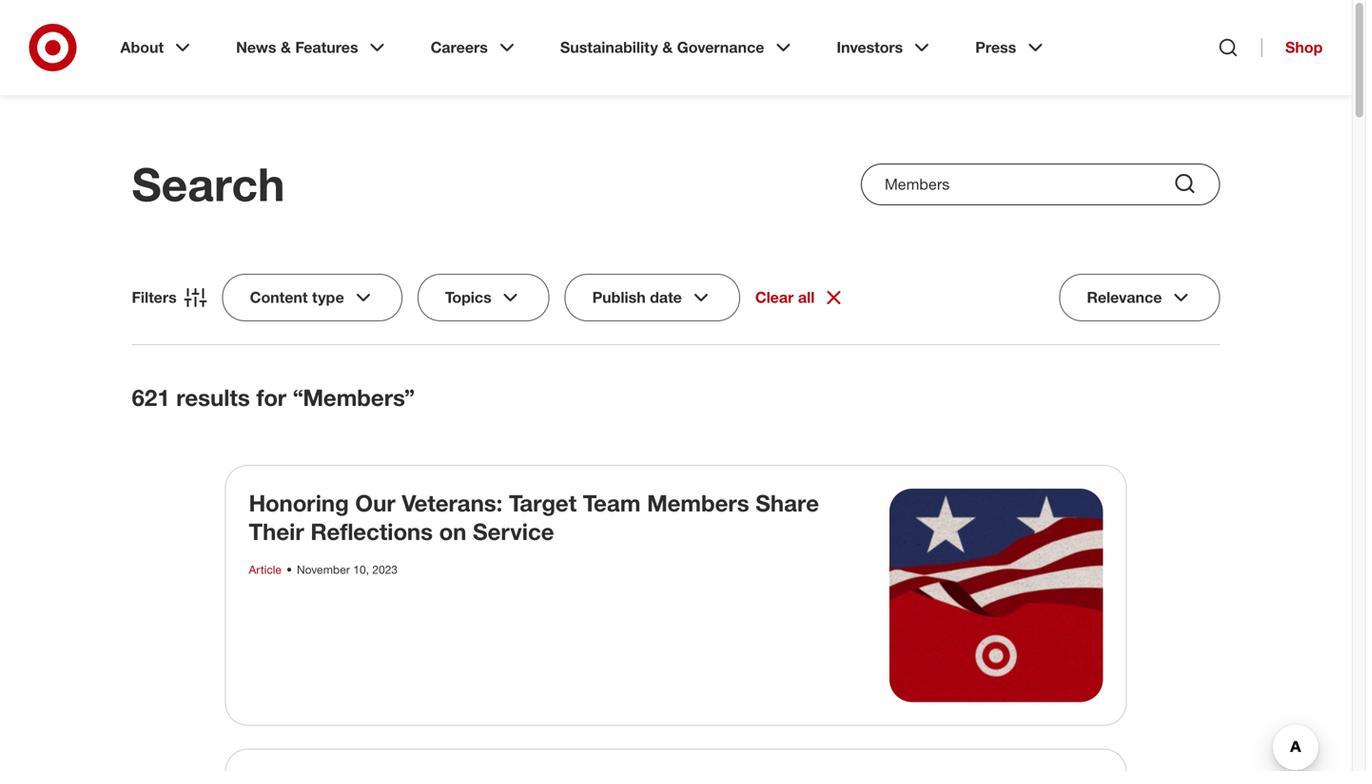 Task type: describe. For each thing, give the bounding box(es) containing it.
clear
[[755, 288, 794, 307]]

content type button
[[222, 274, 402, 322]]

content type
[[250, 288, 344, 307]]

reflections
[[311, 518, 433, 546]]

& for features
[[281, 38, 291, 57]]

careers
[[431, 38, 488, 57]]

shop
[[1286, 38, 1323, 57]]

relevance
[[1087, 288, 1162, 307]]

publish date
[[592, 288, 682, 307]]

clear all
[[755, 288, 815, 307]]

veterans:
[[402, 490, 503, 517]]

november 10, 2023
[[297, 563, 398, 577]]

all
[[798, 288, 815, 307]]

press link
[[962, 23, 1060, 72]]

features
[[295, 38, 358, 57]]

november
[[297, 563, 350, 577]]

& for governance
[[662, 38, 673, 57]]

our
[[355, 490, 395, 517]]

publish date button
[[565, 274, 740, 322]]

press
[[975, 38, 1017, 57]]

content
[[250, 288, 308, 307]]

about
[[120, 38, 164, 57]]

type
[[312, 288, 344, 307]]

publish
[[592, 288, 646, 307]]

clear all button
[[755, 286, 845, 309]]

about link
[[107, 23, 208, 72]]



Task type: locate. For each thing, give the bounding box(es) containing it.
on
[[439, 518, 467, 546]]

their
[[249, 518, 304, 546]]

members
[[647, 490, 749, 517]]

1 & from the left
[[281, 38, 291, 57]]

621 results for "members"
[[132, 384, 415, 412]]

sustainability
[[560, 38, 658, 57]]

Search search field
[[861, 164, 1220, 206]]

news & features link
[[223, 23, 402, 72]]

target
[[509, 490, 577, 517]]

& right news
[[281, 38, 291, 57]]

investors link
[[823, 23, 947, 72]]

Relevance field
[[1059, 274, 1220, 322]]

search
[[132, 157, 285, 212]]

topics button
[[418, 274, 550, 322]]

topics
[[445, 288, 492, 307]]

sustainability & governance
[[560, 38, 764, 57]]

investors
[[837, 38, 903, 57]]

governance
[[677, 38, 764, 57]]

article
[[249, 563, 282, 577]]

date
[[650, 288, 682, 307]]

2023
[[372, 563, 398, 577]]

for
[[256, 384, 286, 412]]

& left "governance"
[[662, 38, 673, 57]]

honoring
[[249, 490, 349, 517]]

1 horizontal spatial &
[[662, 38, 673, 57]]

0 horizontal spatial &
[[281, 38, 291, 57]]

& inside 'link'
[[281, 38, 291, 57]]

621
[[132, 384, 170, 412]]

news
[[236, 38, 276, 57]]

results
[[176, 384, 250, 412]]

shop link
[[1262, 38, 1323, 57]]

honoring our veterans: target team members share their reflections on service
[[249, 490, 819, 546]]

service
[[473, 518, 554, 546]]

news & features
[[236, 38, 358, 57]]

careers link
[[417, 23, 532, 72]]

10,
[[353, 563, 369, 577]]

share
[[756, 490, 819, 517]]

2 & from the left
[[662, 38, 673, 57]]

honoring our veterans: target team members share their reflections on service link
[[249, 490, 819, 546]]

sustainability & governance link
[[547, 23, 808, 72]]

"members"
[[293, 384, 415, 412]]

filters
[[132, 288, 177, 307]]

team
[[583, 490, 641, 517]]

&
[[281, 38, 291, 57], [662, 38, 673, 57]]

article link
[[249, 563, 282, 577]]

a graphic of a red, white and blue flag with white stars and the target logo. image
[[890, 489, 1103, 703]]



Task type: vqa. For each thing, say whether or not it's contained in the screenshot.
Shop
yes



